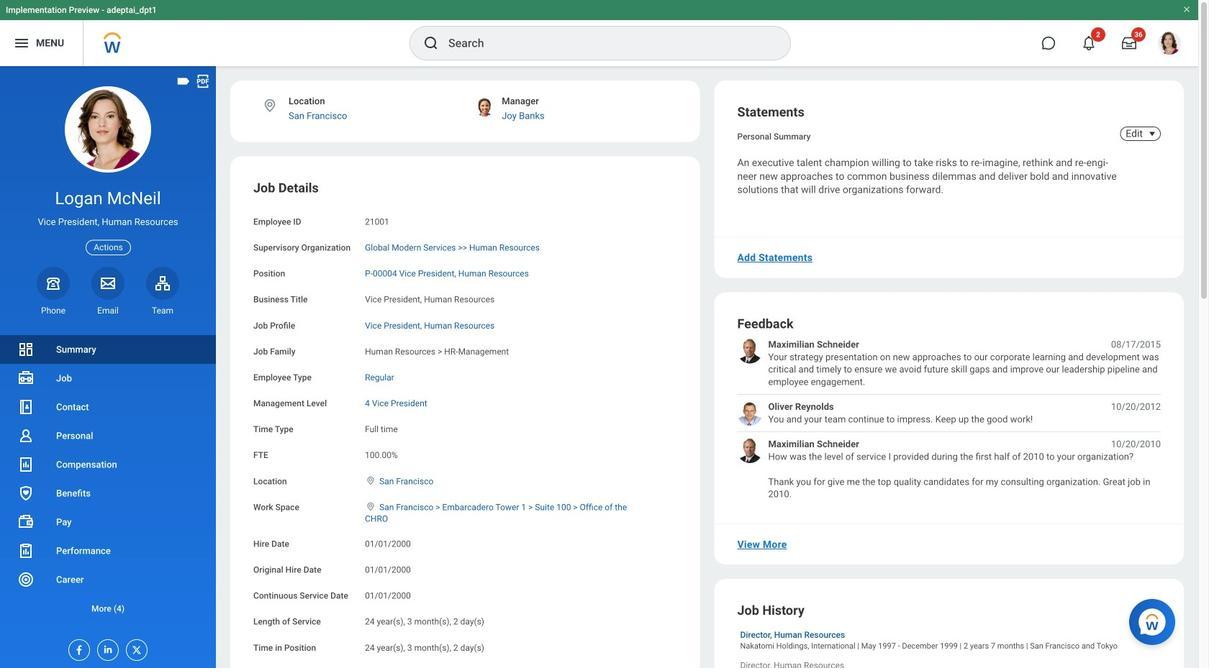 Task type: describe. For each thing, give the bounding box(es) containing it.
pay image
[[17, 514, 35, 531]]

0 horizontal spatial list
[[0, 335, 216, 623]]

contact image
[[17, 399, 35, 416]]

summary image
[[17, 341, 35, 358]]

team logan mcneil element
[[146, 305, 179, 317]]

location image
[[365, 502, 377, 512]]

personal summary element
[[737, 129, 811, 142]]

x image
[[127, 641, 143, 656]]

view team image
[[154, 275, 171, 292]]

mail image
[[99, 275, 117, 292]]

2 employee's photo (maximilian schneider) image from the top
[[737, 438, 763, 464]]

0 vertical spatial location image
[[262, 98, 278, 114]]

1 vertical spatial location image
[[365, 476, 377, 486]]

performance image
[[17, 543, 35, 560]]

job image
[[17, 370, 35, 387]]

navigation pane region
[[0, 66, 216, 669]]

search image
[[422, 35, 440, 52]]

employee's photo (oliver reynolds) image
[[737, 401, 763, 426]]

inbox large image
[[1122, 36, 1136, 50]]

tag image
[[176, 73, 191, 89]]



Task type: vqa. For each thing, say whether or not it's contained in the screenshot.
'chevron left small' icon
no



Task type: locate. For each thing, give the bounding box(es) containing it.
compensation image
[[17, 456, 35, 474]]

group
[[253, 180, 677, 669]]

caret down image
[[1144, 128, 1161, 140]]

Search Workday  search field
[[448, 27, 761, 59]]

1 horizontal spatial location image
[[365, 476, 377, 486]]

view printable version (pdf) image
[[195, 73, 211, 89]]

list
[[0, 335, 216, 623], [737, 339, 1161, 501]]

personal image
[[17, 428, 35, 445]]

full time element
[[365, 422, 398, 435]]

email logan mcneil element
[[91, 305, 125, 317]]

banner
[[0, 0, 1198, 66]]

linkedin image
[[98, 641, 114, 656]]

justify image
[[13, 35, 30, 52]]

profile logan mcneil image
[[1158, 32, 1181, 58]]

employee's photo (maximilian schneider) image down employee's photo (oliver reynolds)
[[737, 438, 763, 464]]

1 horizontal spatial list
[[737, 339, 1161, 501]]

notifications large image
[[1082, 36, 1096, 50]]

1 employee's photo (maximilian schneider) image from the top
[[737, 339, 763, 364]]

phone logan mcneil element
[[37, 305, 70, 317]]

facebook image
[[69, 641, 85, 656]]

1 vertical spatial employee's photo (maximilian schneider) image
[[737, 438, 763, 464]]

0 vertical spatial employee's photo (maximilian schneider) image
[[737, 339, 763, 364]]

employee's photo (maximilian schneider) image
[[737, 339, 763, 364], [737, 438, 763, 464]]

career image
[[17, 571, 35, 589]]

0 horizontal spatial location image
[[262, 98, 278, 114]]

phone image
[[43, 275, 63, 292]]

close environment banner image
[[1183, 5, 1191, 14]]

benefits image
[[17, 485, 35, 502]]

employee's photo (maximilian schneider) image up employee's photo (oliver reynolds)
[[737, 339, 763, 364]]

location image
[[262, 98, 278, 114], [365, 476, 377, 486]]



